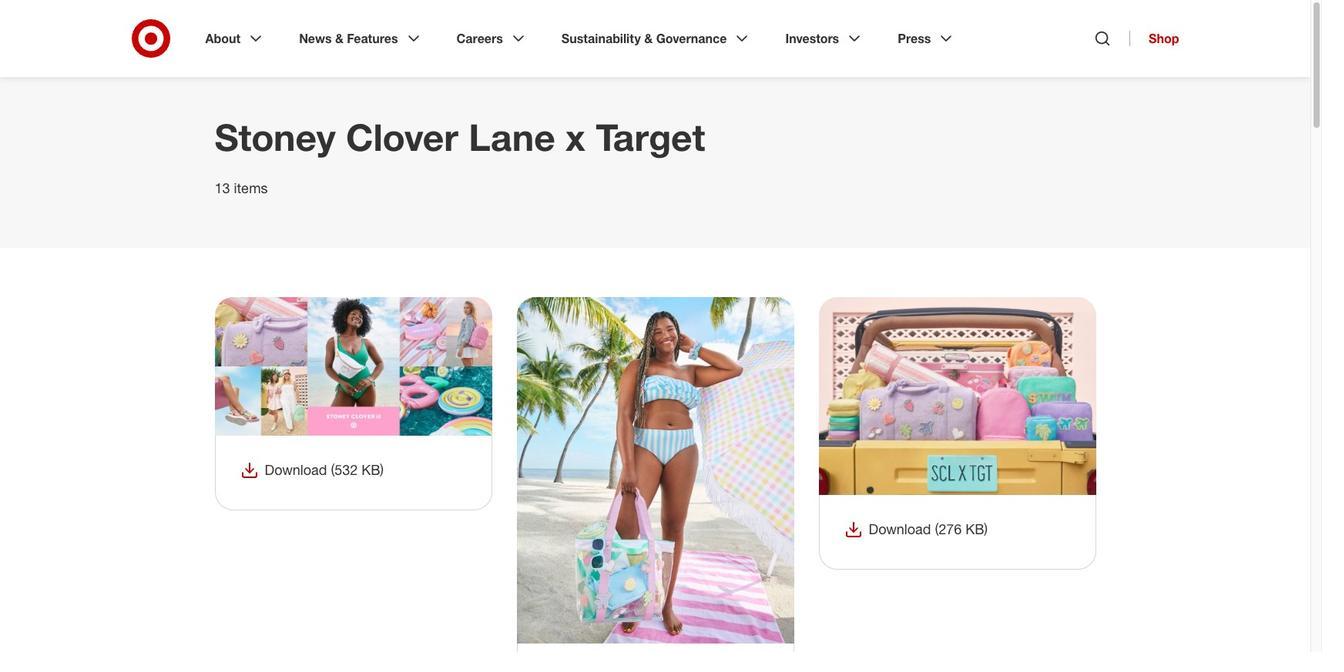 Task type: describe. For each thing, give the bounding box(es) containing it.
items
[[234, 180, 268, 196]]

stoney
[[215, 115, 336, 159]]

shop link
[[1129, 31, 1179, 46]]

download (276 kb)
[[869, 521, 988, 537]]

kb) for download (532 kb)
[[362, 461, 384, 478]]

about link
[[195, 18, 276, 59]]

(532
[[331, 461, 358, 478]]

lane
[[469, 115, 555, 159]]

investors
[[785, 31, 839, 46]]

download (532 kb) link
[[240, 461, 384, 481]]

features
[[347, 31, 398, 46]]

13 items
[[215, 180, 268, 196]]

13
[[215, 180, 230, 196]]

stoney clover lane x target
[[215, 115, 705, 159]]

careers
[[457, 31, 503, 46]]

download for download (532 kb)
[[265, 461, 327, 478]]

sustainability & governance
[[562, 31, 727, 46]]

a collage of a woman image
[[215, 297, 492, 436]]

sustainability
[[562, 31, 641, 46]]

investors link
[[775, 18, 875, 59]]

careers link
[[446, 18, 538, 59]]



Task type: locate. For each thing, give the bounding box(es) containing it.
& left 'governance'
[[644, 31, 653, 46]]

kb)
[[362, 461, 384, 478], [966, 521, 988, 537]]

1 horizontal spatial kb)
[[966, 521, 988, 537]]

news & features
[[299, 31, 398, 46]]

download left (532 at left
[[265, 461, 327, 478]]

download left (276
[[869, 521, 931, 537]]

(276
[[935, 521, 962, 537]]

download (276 kb) link
[[844, 520, 988, 540]]

news
[[299, 31, 332, 46]]

download (532 kb)
[[265, 461, 384, 478]]

1 vertical spatial kb)
[[966, 521, 988, 537]]

& right news
[[335, 31, 344, 46]]

download inside download (532 kb) link
[[265, 461, 327, 478]]

a group of baby diapers image
[[819, 297, 1096, 495]]

news & features link
[[288, 18, 433, 59]]

& for sustainability
[[644, 31, 653, 46]]

governance
[[656, 31, 727, 46]]

press
[[898, 31, 931, 46]]

download for download (276 kb)
[[869, 521, 931, 537]]

0 horizontal spatial kb)
[[362, 461, 384, 478]]

0 vertical spatial download
[[265, 461, 327, 478]]

download
[[265, 461, 327, 478], [869, 521, 931, 537]]

sustainability & governance link
[[551, 18, 762, 59]]

1 horizontal spatial &
[[644, 31, 653, 46]]

kb) for download (276 kb)
[[966, 521, 988, 537]]

0 horizontal spatial &
[[335, 31, 344, 46]]

1 & from the left
[[335, 31, 344, 46]]

kb) right (276
[[966, 521, 988, 537]]

0 horizontal spatial download
[[265, 461, 327, 478]]

1 horizontal spatial download
[[869, 521, 931, 537]]

a woman in a garment standing on a beach image
[[517, 297, 794, 644]]

press link
[[887, 18, 966, 59]]

0 vertical spatial kb)
[[362, 461, 384, 478]]

1 vertical spatial download
[[869, 521, 931, 537]]

x
[[566, 115, 585, 159]]

target
[[596, 115, 705, 159]]

& for news
[[335, 31, 344, 46]]

&
[[335, 31, 344, 46], [644, 31, 653, 46]]

shop
[[1149, 31, 1179, 46]]

2 & from the left
[[644, 31, 653, 46]]

clover
[[346, 115, 458, 159]]

kb) right (532 at left
[[362, 461, 384, 478]]

about
[[205, 31, 240, 46]]



Task type: vqa. For each thing, say whether or not it's contained in the screenshot.
And
no



